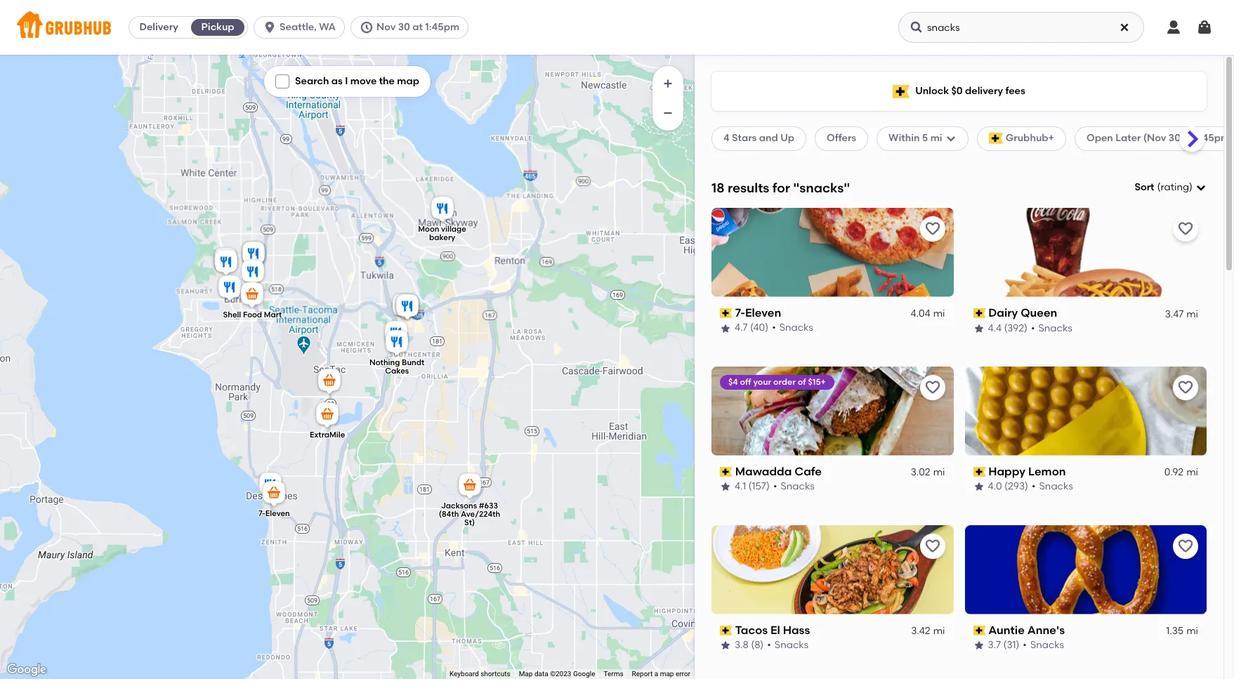 Task type: describe. For each thing, give the bounding box(es) containing it.
keyboard shortcuts button
[[450, 670, 511, 680]]

3.47 mi
[[1166, 308, 1199, 320]]

terms
[[604, 671, 624, 678]]

for
[[773, 180, 791, 196]]

mi for 7-eleven
[[934, 308, 946, 320]]

mi for auntie anne's
[[1187, 625, 1199, 637]]

subscription pass image for tacos el hass
[[720, 626, 733, 636]]

marina market & deli image
[[256, 471, 284, 501]]

nothing
[[369, 358, 400, 367]]

shortcuts
[[481, 671, 511, 678]]

seattle,
[[280, 21, 317, 33]]

shell food mart
[[223, 310, 282, 319]]

4.7 (40)
[[735, 322, 769, 334]]

1 vertical spatial at
[[1184, 132, 1194, 144]]

pickup
[[201, 21, 234, 33]]

save this restaurant image for tacos el hass
[[925, 538, 941, 555]]

off
[[740, 377, 752, 387]]

map region
[[0, 0, 771, 680]]

a
[[655, 671, 659, 678]]

jamba image
[[390, 291, 418, 322]]

star icon image for happy lemon
[[974, 482, 985, 493]]

)
[[1190, 181, 1193, 193]]

7-eleven inside map region
[[258, 509, 290, 518]]

• snacks for lemon
[[1032, 481, 1074, 493]]

0.92 mi
[[1165, 467, 1199, 479]]

open later (nov 30 at 1:45pm)
[[1087, 132, 1234, 144]]

(nov
[[1144, 132, 1167, 144]]

seattle, wa
[[280, 21, 336, 33]]

terms link
[[604, 671, 624, 678]]

svg image inside nov 30 at 1:45pm button
[[360, 20, 374, 34]]

none field containing sort
[[1135, 181, 1207, 195]]

star icon image for tacos el hass
[[720, 640, 732, 652]]

snacks for eleven
[[780, 322, 814, 334]]

happy lemon
[[989, 465, 1067, 478]]

• for anne's
[[1024, 640, 1027, 652]]

snacks for cafe
[[781, 481, 815, 493]]

antojitos michalisco 1st ave image
[[239, 239, 267, 270]]

nothing bundt cakes
[[369, 358, 424, 376]]

4 stars and up
[[724, 132, 795, 144]]

7 eleven image
[[260, 479, 288, 510]]

snacks for lemon
[[1040, 481, 1074, 493]]

• snacks for cafe
[[774, 481, 815, 493]]

3.8
[[735, 640, 749, 652]]

pierro bakery image
[[239, 258, 267, 289]]

ronnie's market image
[[215, 273, 244, 304]]

ave/224th
[[461, 510, 500, 519]]

mi for mawadda cafe
[[934, 467, 946, 479]]

1 horizontal spatial 7-
[[736, 306, 746, 320]]

delivery
[[139, 21, 178, 33]]

auntie anne's
[[989, 624, 1066, 637]]

0.92
[[1165, 467, 1184, 479]]

4
[[724, 132, 730, 144]]

(
[[1158, 181, 1161, 193]]

3.42 mi
[[912, 625, 946, 637]]

tacos
[[736, 624, 768, 637]]

3.8 (8)
[[735, 640, 764, 652]]

(31)
[[1004, 640, 1020, 652]]

$15+
[[808, 377, 826, 387]]

4.1 (157)
[[735, 481, 770, 493]]

(392)
[[1005, 322, 1028, 334]]

up
[[781, 132, 795, 144]]

google image
[[4, 661, 50, 680]]

happy lemon logo image
[[965, 367, 1207, 456]]

1.35 mi
[[1167, 625, 1199, 637]]

unlock
[[916, 85, 950, 97]]

cafe
[[795, 465, 822, 478]]

subscription pass image for dairy queen
[[974, 309, 986, 318]]

auntie anne's logo image
[[965, 525, 1207, 615]]

cakes
[[385, 367, 409, 376]]

and
[[760, 132, 779, 144]]

village
[[441, 224, 466, 233]]

as
[[332, 75, 343, 87]]

7-eleven logo image
[[712, 208, 954, 297]]

1.35
[[1167, 625, 1184, 637]]

dairy queen image
[[211, 246, 239, 277]]

3.47
[[1166, 308, 1184, 320]]

• for lemon
[[1032, 481, 1036, 493]]

• for el
[[768, 640, 772, 652]]

dairy queen logo image
[[965, 208, 1207, 297]]

• snacks for el
[[768, 640, 809, 652]]

• snacks for anne's
[[1024, 640, 1065, 652]]

map
[[519, 671, 533, 678]]

sort ( rating )
[[1135, 181, 1193, 193]]

4.7
[[735, 322, 748, 334]]

(40)
[[751, 322, 769, 334]]

delivery
[[966, 85, 1004, 97]]

royce' washington - westfield southcenter mall image
[[393, 292, 421, 323]]

svg image inside seattle, wa 'button'
[[263, 20, 277, 34]]

mawadda cafe logo image
[[712, 367, 954, 456]]

18 results for "snacks"
[[712, 180, 851, 196]]

save this restaurant image for auntie anne's
[[1178, 538, 1195, 555]]

later
[[1116, 132, 1142, 144]]

bakery
[[429, 233, 455, 242]]

within 5 mi
[[889, 132, 943, 144]]

mawadda cafe
[[736, 465, 822, 478]]

open
[[1087, 132, 1114, 144]]

4.0 (293)
[[988, 481, 1029, 493]]

1 horizontal spatial eleven
[[746, 306, 782, 320]]



Task type: locate. For each thing, give the bounding box(es) containing it.
subscription pass image
[[974, 309, 986, 318], [974, 467, 986, 477], [720, 626, 733, 636]]

subscription pass image left dairy
[[974, 309, 986, 318]]

• right (40)
[[772, 322, 776, 334]]

1 horizontal spatial save this restaurant image
[[1178, 538, 1195, 555]]

1 horizontal spatial 7-eleven
[[736, 306, 782, 320]]

1 vertical spatial 30
[[1169, 132, 1181, 144]]

auntie anne's image
[[393, 292, 421, 323]]

mi for tacos el hass
[[934, 625, 946, 637]]

order
[[774, 377, 796, 387]]

eleven
[[746, 306, 782, 320], [265, 509, 290, 518]]

star icon image left 4.0
[[974, 482, 985, 493]]

star icon image left 3.8
[[720, 640, 732, 652]]

Search for food, convenience, alcohol... search field
[[899, 12, 1145, 43]]

save this restaurant button
[[920, 216, 946, 242], [1174, 216, 1199, 242], [920, 375, 946, 400], [1174, 375, 1199, 400], [920, 534, 946, 559], [1174, 534, 1199, 559]]

0 vertical spatial map
[[397, 75, 420, 87]]

food
[[243, 310, 262, 319]]

move
[[351, 75, 377, 87]]

the
[[379, 75, 395, 87]]

7- inside map region
[[258, 509, 265, 518]]

0 horizontal spatial eleven
[[265, 509, 290, 518]]

0 horizontal spatial save this restaurant image
[[925, 221, 941, 237]]

0 vertical spatial eleven
[[746, 306, 782, 320]]

1 vertical spatial subscription pass image
[[974, 467, 986, 477]]

rating
[[1161, 181, 1190, 193]]

error
[[676, 671, 691, 678]]

st)
[[464, 518, 475, 527]]

(293)
[[1005, 481, 1029, 493]]

auntie
[[989, 624, 1025, 637]]

1 horizontal spatial grubhub plus flag logo image
[[989, 133, 1003, 144]]

save this restaurant button for happy lemon
[[1174, 375, 1199, 400]]

0 horizontal spatial 7-
[[258, 509, 265, 518]]

• for eleven
[[772, 322, 776, 334]]

at left 1:45pm)
[[1184, 132, 1194, 144]]

2 vertical spatial subscription pass image
[[720, 626, 733, 636]]

map right a
[[660, 671, 674, 678]]

mi for dairy queen
[[1187, 308, 1199, 320]]

1 vertical spatial 7-
[[258, 509, 265, 518]]

star icon image for 7-eleven
[[720, 323, 732, 334]]

extramile image
[[313, 400, 341, 431]]

5
[[923, 132, 929, 144]]

pickup button
[[188, 16, 247, 39]]

1:45pm)
[[1196, 132, 1234, 144]]

subscription pass image left tacos
[[720, 626, 733, 636]]

save this restaurant image for 7-eleven
[[925, 221, 941, 237]]

keyboard
[[450, 671, 479, 678]]

3.7
[[988, 640, 1002, 652]]

snacks down hass
[[775, 640, 809, 652]]

svg image
[[1197, 19, 1214, 36], [263, 20, 277, 34], [1120, 22, 1131, 33], [946, 133, 957, 144]]

0 vertical spatial save this restaurant image
[[925, 221, 941, 237]]

eleven down marina market & deli image on the bottom of page
[[265, 509, 290, 518]]

7-eleven
[[736, 306, 782, 320], [258, 509, 290, 518]]

shell food mart image
[[238, 280, 266, 311]]

• snacks right (40)
[[772, 322, 814, 334]]

0 horizontal spatial grubhub plus flag logo image
[[893, 85, 910, 98]]

3.02
[[911, 467, 931, 479]]

svg image
[[1166, 19, 1183, 36], [360, 20, 374, 34], [910, 20, 924, 34], [278, 77, 287, 86], [1196, 182, 1207, 193]]

• for cafe
[[774, 481, 778, 493]]

• down mawadda cafe
[[774, 481, 778, 493]]

mawadda
[[736, 465, 792, 478]]

snacks down anne's
[[1031, 640, 1065, 652]]

subscription pass image left "auntie"
[[974, 626, 986, 636]]

your
[[754, 377, 772, 387]]

results
[[728, 180, 770, 196]]

minus icon image
[[661, 106, 675, 120]]

3.7 (31)
[[988, 640, 1020, 652]]

0 vertical spatial 30
[[398, 21, 410, 33]]

• snacks down queen
[[1032, 322, 1073, 334]]

subscription pass image for happy lemon
[[974, 467, 986, 477]]

2 vertical spatial subscription pass image
[[974, 626, 986, 636]]

4.1
[[735, 481, 746, 493]]

star icon image for dairy queen
[[974, 323, 985, 334]]

seattle, wa button
[[254, 16, 351, 39]]

snacks right (40)
[[780, 322, 814, 334]]

save this restaurant button for auntie anne's
[[1174, 534, 1199, 559]]

star icon image left "3.7"
[[974, 640, 985, 652]]

jacksons #633 (84th ave/224th st) image
[[456, 471, 484, 502]]

• down happy lemon
[[1032, 481, 1036, 493]]

(8)
[[751, 640, 764, 652]]

30 right (nov on the right top
[[1169, 132, 1181, 144]]

•
[[772, 322, 776, 334], [1032, 322, 1036, 334], [774, 481, 778, 493], [1032, 481, 1036, 493], [768, 640, 772, 652], [1024, 640, 1027, 652]]

30 right nov
[[398, 21, 410, 33]]

subscription pass image
[[720, 309, 733, 318], [720, 467, 733, 477], [974, 626, 986, 636]]

el
[[771, 624, 781, 637]]

grubhub plus flag logo image
[[893, 85, 910, 98], [989, 133, 1003, 144]]

subscription pass image for auntie anne's
[[974, 626, 986, 636]]

1 vertical spatial 7-eleven
[[258, 509, 290, 518]]

star icon image left 4.4
[[974, 323, 985, 334]]

report a map error link
[[632, 671, 691, 678]]

• snacks down cafe on the right
[[774, 481, 815, 493]]

snacks for anne's
[[1031, 640, 1065, 652]]

unlock $0 delivery fees
[[916, 85, 1026, 97]]

1 horizontal spatial 30
[[1169, 132, 1181, 144]]

1 vertical spatial eleven
[[265, 509, 290, 518]]

• snacks down lemon
[[1032, 481, 1074, 493]]

mi right 3.42
[[934, 625, 946, 637]]

snacks down lemon
[[1040, 481, 1074, 493]]

moon village bakery image
[[428, 194, 456, 225]]

fees
[[1006, 85, 1026, 97]]

0 vertical spatial grubhub plus flag logo image
[[893, 85, 910, 98]]

save this restaurant button for dairy queen
[[1174, 216, 1199, 242]]

sort
[[1135, 181, 1155, 193]]

moon
[[418, 224, 439, 233]]

0 vertical spatial at
[[413, 21, 423, 33]]

4.0
[[988, 481, 1003, 493]]

dairy
[[989, 306, 1019, 320]]

save this restaurant button for 7-eleven
[[920, 216, 946, 242]]

jacksons #633 (84th ave/224th st)
[[439, 501, 500, 527]]

©2023
[[550, 671, 572, 678]]

report a map error
[[632, 671, 691, 678]]

grubhub plus flag logo image left grubhub+ on the right top of page
[[989, 133, 1003, 144]]

subscription pass image up $4
[[720, 309, 733, 318]]

mi right 3.47
[[1187, 308, 1199, 320]]

tacos el hass
[[736, 624, 811, 637]]

star icon image left "4.7"
[[720, 323, 732, 334]]

main navigation navigation
[[0, 0, 1235, 55]]

nothing bundt cakes image
[[383, 328, 411, 359]]

• snacks down anne's
[[1024, 640, 1065, 652]]

7-eleven down marina market & deli image on the bottom of page
[[258, 509, 290, 518]]

tacos el hass image
[[212, 248, 240, 279]]

star icon image
[[720, 323, 732, 334], [974, 323, 985, 334], [720, 482, 732, 493], [974, 482, 985, 493], [720, 640, 732, 652], [974, 640, 985, 652]]

delivery button
[[129, 16, 188, 39]]

grubhub plus flag logo image left unlock
[[893, 85, 910, 98]]

0 vertical spatial subscription pass image
[[974, 309, 986, 318]]

dairy queen
[[989, 306, 1058, 320]]

save this restaurant image
[[925, 221, 941, 237], [1178, 538, 1195, 555]]

of
[[798, 377, 806, 387]]

• snacks for queen
[[1032, 322, 1073, 334]]

• down queen
[[1032, 322, 1036, 334]]

mi for happy lemon
[[1187, 467, 1199, 479]]

star icon image for auntie anne's
[[974, 640, 985, 652]]

keyboard shortcuts
[[450, 671, 511, 678]]

• for queen
[[1032, 322, 1036, 334]]

at inside button
[[413, 21, 423, 33]]

"snacks"
[[794, 180, 851, 196]]

eleven up (40)
[[746, 306, 782, 320]]

tacos el hass logo image
[[712, 525, 954, 615]]

save this restaurant image
[[1178, 221, 1195, 237], [925, 379, 941, 396], [1178, 379, 1195, 396], [925, 538, 941, 555]]

(84th
[[439, 510, 459, 519]]

4.04 mi
[[911, 308, 946, 320]]

1 horizontal spatial at
[[1184, 132, 1194, 144]]

data
[[535, 671, 549, 678]]

snacks for el
[[775, 640, 809, 652]]

7- down marina market & deli image on the bottom of page
[[258, 509, 265, 518]]

0 vertical spatial 7-eleven
[[736, 306, 782, 320]]

sea tac marathon image
[[315, 367, 343, 397]]

• right (31)
[[1024, 640, 1027, 652]]

subscription pass image for mawadda cafe
[[720, 467, 733, 477]]

30
[[398, 21, 410, 33], [1169, 132, 1181, 144]]

1 vertical spatial map
[[660, 671, 674, 678]]

0 vertical spatial subscription pass image
[[720, 309, 733, 318]]

extramile
[[309, 431, 345, 440]]

save this restaurant button for tacos el hass
[[920, 534, 946, 559]]

0 horizontal spatial 30
[[398, 21, 410, 33]]

save this restaurant image for dairy queen
[[1178, 221, 1195, 237]]

0 horizontal spatial at
[[413, 21, 423, 33]]

grubhub plus flag logo image for grubhub+
[[989, 133, 1003, 144]]

grubhub plus flag logo image for unlock $0 delivery fees
[[893, 85, 910, 98]]

0 vertical spatial 7-
[[736, 306, 746, 320]]

map right the
[[397, 75, 420, 87]]

30 inside nov 30 at 1:45pm button
[[398, 21, 410, 33]]

18
[[712, 180, 725, 196]]

search as i move the map
[[295, 75, 420, 87]]

moon village bakery
[[418, 224, 466, 242]]

7- up "4.7"
[[736, 306, 746, 320]]

4.4 (392)
[[988, 322, 1028, 334]]

mi right 0.92
[[1187, 467, 1199, 479]]

happy lemon image
[[382, 319, 410, 350]]

7-eleven up (40)
[[736, 306, 782, 320]]

snacks down queen
[[1039, 322, 1073, 334]]

3.42
[[912, 625, 931, 637]]

nov 30 at 1:45pm
[[377, 21, 460, 33]]

mi right 1.35
[[1187, 625, 1199, 637]]

4.4
[[988, 322, 1002, 334]]

0 horizontal spatial 7-eleven
[[258, 509, 290, 518]]

snacks for queen
[[1039, 322, 1073, 334]]

1 vertical spatial subscription pass image
[[720, 467, 733, 477]]

mi right 5
[[931, 132, 943, 144]]

mi right 4.04
[[934, 308, 946, 320]]

4.04
[[911, 308, 931, 320]]

map
[[397, 75, 420, 87], [660, 671, 674, 678]]

anne's
[[1028, 624, 1066, 637]]

• right "(8)"
[[768, 640, 772, 652]]

• snacks down hass
[[768, 640, 809, 652]]

1 vertical spatial grubhub plus flag logo image
[[989, 133, 1003, 144]]

None field
[[1135, 181, 1207, 195]]

0 horizontal spatial map
[[397, 75, 420, 87]]

• snacks for eleven
[[772, 322, 814, 334]]

subscription pass image for 7-eleven
[[720, 309, 733, 318]]

bundt
[[402, 358, 424, 367]]

mi right 3.02
[[934, 467, 946, 479]]

happy
[[989, 465, 1026, 478]]

nov
[[377, 21, 396, 33]]

1 vertical spatial save this restaurant image
[[1178, 538, 1195, 555]]

(157)
[[749, 481, 770, 493]]

plus icon image
[[661, 77, 675, 91]]

1 horizontal spatial map
[[660, 671, 674, 678]]

snacks down cafe on the right
[[781, 481, 815, 493]]

offers
[[827, 132, 857, 144]]

save this restaurant image for happy lemon
[[1178, 379, 1195, 396]]

at left 1:45pm
[[413, 21, 423, 33]]

mawadda cafe image
[[239, 239, 267, 270]]

subscription pass image left mawadda
[[720, 467, 733, 477]]

star icon image left 4.1
[[720, 482, 732, 493]]

subscription pass image left happy
[[974, 467, 986, 477]]

shell
[[223, 310, 241, 319]]

lemon
[[1029, 465, 1067, 478]]

3.02 mi
[[911, 467, 946, 479]]

map data ©2023 google
[[519, 671, 596, 678]]

star icon image for mawadda cafe
[[720, 482, 732, 493]]

#633
[[479, 501, 498, 510]]

report
[[632, 671, 653, 678]]

eleven inside map region
[[265, 509, 290, 518]]

$4 off your order of $15+
[[729, 377, 826, 387]]



Task type: vqa. For each thing, say whether or not it's contained in the screenshot.


